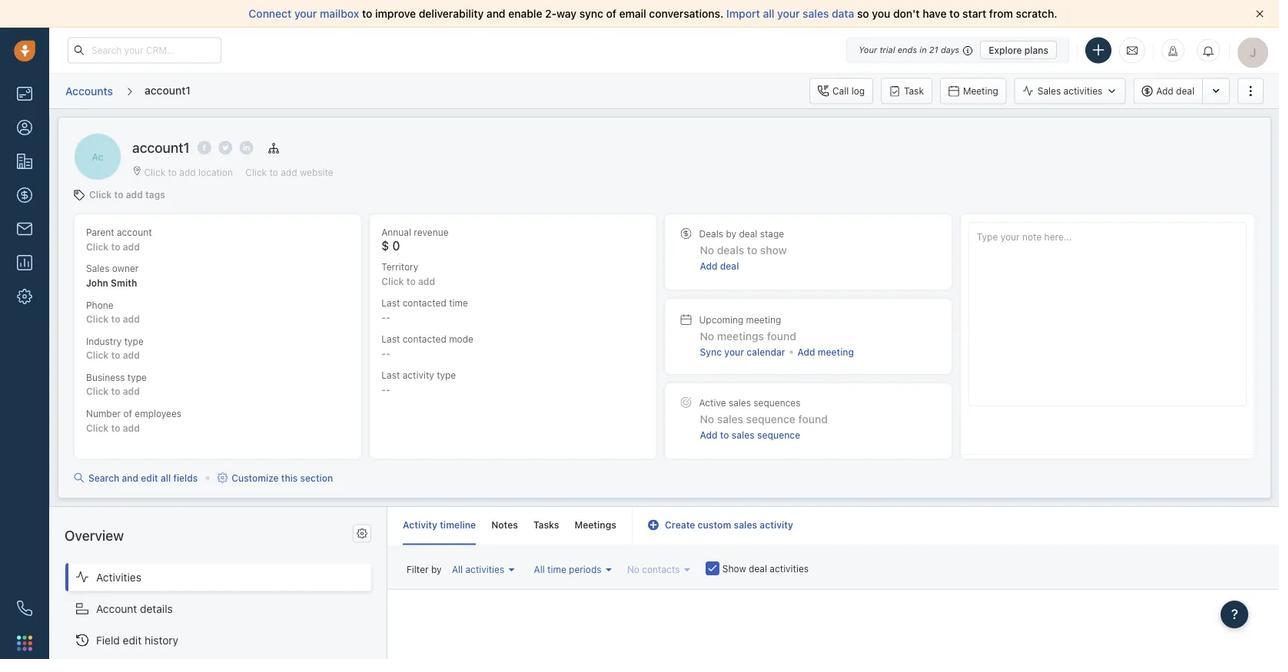 Task type: describe. For each thing, give the bounding box(es) containing it.
explore plans link
[[981, 41, 1057, 59]]

activities
[[96, 571, 141, 584]]

number
[[86, 408, 121, 419]]

time inside last contacted time --
[[449, 298, 468, 309]]

create custom sales activity link
[[648, 520, 794, 531]]

this
[[281, 473, 298, 484]]

click up tags
[[144, 167, 165, 178]]

freshworks switcher image
[[17, 636, 32, 652]]

contacted for mode
[[403, 334, 447, 345]]

ac button
[[74, 133, 121, 181]]

task button
[[881, 78, 933, 104]]

twitter circled image
[[219, 140, 232, 156]]

found inside the no sales sequence found add to sales sequence
[[799, 413, 828, 426]]

mode
[[449, 334, 474, 345]]

1 horizontal spatial activities
[[770, 563, 809, 574]]

click down ac button on the top left
[[89, 189, 112, 200]]

field
[[96, 634, 120, 647]]

meetings
[[717, 330, 764, 342]]

sales down active sales sequences
[[732, 430, 755, 441]]

details
[[140, 603, 173, 616]]

deals by deal stage
[[699, 228, 784, 239]]

create custom sales activity
[[665, 520, 794, 531]]

all activities link
[[448, 560, 519, 579]]

no meetings found
[[700, 330, 797, 342]]

1 vertical spatial edit
[[123, 634, 142, 647]]

to inside business type click to add
[[111, 387, 120, 397]]

annual revenue $ 0
[[382, 227, 449, 253]]

business type click to add
[[86, 372, 147, 397]]

add left website on the top left
[[281, 167, 297, 178]]

explore
[[989, 45, 1022, 55]]

last for last contacted mode
[[382, 334, 400, 345]]

import all your sales data link
[[727, 7, 857, 20]]

add inside the no sales sequence found add to sales sequence
[[700, 430, 718, 441]]

custom
[[698, 520, 732, 531]]

activity timeline
[[403, 520, 476, 531]]

sales left data
[[803, 7, 829, 20]]

industry type click to add
[[86, 336, 144, 361]]

overview
[[65, 528, 124, 544]]

0 vertical spatial sequence
[[746, 413, 796, 426]]

0 vertical spatial edit
[[141, 473, 158, 484]]

to inside the no sales sequence found add to sales sequence
[[720, 430, 729, 441]]

sync
[[580, 7, 603, 20]]

plans
[[1025, 45, 1049, 55]]

phone
[[86, 300, 114, 310]]

connect your mailbox to improve deliverability and enable 2-way sync of email conversations. import all your sales data so you don't have to start from scratch.
[[249, 7, 1058, 20]]

connect your mailbox link
[[249, 7, 362, 20]]

filter
[[407, 564, 429, 575]]

scratch.
[[1016, 7, 1058, 20]]

improve
[[375, 7, 416, 20]]

1 vertical spatial sequence
[[757, 430, 801, 441]]

time inside button
[[548, 564, 567, 575]]

add right calendar
[[798, 347, 816, 358]]

tags
[[145, 189, 165, 200]]

2 horizontal spatial your
[[778, 7, 800, 20]]

activities for all activities
[[466, 564, 505, 575]]

ac
[[92, 151, 103, 162]]

of inside number of employees click to add
[[123, 408, 132, 419]]

Search your CRM... text field
[[68, 37, 221, 63]]

no for no deals to show add deal
[[700, 244, 714, 257]]

to left location
[[168, 167, 177, 178]]

owner
[[112, 263, 139, 274]]

by for filter
[[431, 564, 442, 575]]

trial
[[880, 45, 896, 55]]

data
[[832, 7, 855, 20]]

meeting for add meeting
[[818, 347, 854, 358]]

21
[[930, 45, 939, 55]]

sales activities
[[1038, 86, 1103, 96]]

add meeting link
[[798, 345, 854, 359]]

facebook circled image
[[197, 140, 211, 156]]

john
[[86, 278, 108, 289]]

click to add location
[[144, 167, 233, 178]]

add inside number of employees click to add
[[123, 423, 140, 434]]

accounts
[[65, 84, 113, 97]]

business
[[86, 372, 125, 383]]

periods
[[569, 564, 602, 575]]

your for calendar
[[725, 347, 744, 358]]

customize this section
[[232, 473, 333, 484]]

stage
[[760, 228, 784, 239]]

add to sales sequence link
[[700, 429, 801, 444]]

last activity type --
[[382, 370, 456, 395]]

start
[[963, 7, 987, 20]]

explore plans
[[989, 45, 1049, 55]]

phone element
[[9, 594, 40, 624]]

type inside last activity type --
[[437, 370, 456, 381]]

upcoming
[[699, 314, 744, 325]]

last contacted mode --
[[382, 334, 474, 359]]

click inside number of employees click to add
[[86, 423, 109, 434]]

task
[[904, 86, 924, 97]]

0 vertical spatial account1
[[145, 84, 191, 96]]

no deals to show add deal
[[700, 244, 787, 272]]

timeline
[[440, 520, 476, 531]]

so
[[857, 7, 869, 20]]

your trial ends in 21 days
[[859, 45, 960, 55]]

territory
[[382, 262, 419, 272]]

to inside number of employees click to add
[[111, 423, 120, 434]]

meeting for upcoming meeting
[[746, 314, 782, 325]]

all time periods button
[[530, 560, 616, 579]]

ends
[[898, 45, 918, 55]]

meeting button
[[940, 78, 1007, 104]]

type for business type click to add
[[128, 372, 147, 383]]

click inside parent account click to add
[[86, 242, 109, 252]]

you
[[872, 7, 891, 20]]

parent
[[86, 227, 114, 238]]

no contacts
[[627, 564, 680, 575]]

meetings
[[575, 520, 617, 531]]

deal inside button
[[1177, 86, 1195, 96]]

last for last activity type
[[382, 370, 400, 381]]

$
[[382, 238, 389, 253]]

call
[[833, 86, 849, 97]]

sales right custom
[[734, 520, 758, 531]]

sales owner john smith
[[86, 263, 139, 289]]

customize this section link
[[217, 471, 333, 485]]

all time periods
[[534, 564, 602, 575]]

contacts
[[642, 564, 680, 575]]

add deal link
[[700, 260, 739, 275]]

have
[[923, 7, 947, 20]]

all for all time periods
[[534, 564, 545, 575]]

add left tags
[[126, 189, 143, 200]]

no for no sales sequence found add to sales sequence
[[700, 413, 714, 426]]

what's new image
[[1168, 46, 1179, 57]]

no sales sequence found add to sales sequence
[[700, 413, 828, 441]]

contacted for time
[[403, 298, 447, 309]]

days
[[941, 45, 960, 55]]

by for deals
[[726, 228, 737, 239]]

activities for sales activities
[[1064, 86, 1103, 96]]

add inside territory click to add
[[418, 276, 435, 287]]

last for last contacted time
[[382, 298, 400, 309]]

to inside the no deals to show add deal
[[747, 244, 758, 257]]

no for no meetings found
[[700, 330, 714, 342]]



Task type: locate. For each thing, give the bounding box(es) containing it.
employees
[[135, 408, 182, 419]]

0 vertical spatial meeting
[[746, 314, 782, 325]]

your down meetings
[[725, 347, 744, 358]]

activity up show deal activities
[[760, 520, 794, 531]]

deals
[[699, 228, 724, 239]]

time up mode
[[449, 298, 468, 309]]

1 horizontal spatial all
[[534, 564, 545, 575]]

no for no contacts
[[627, 564, 640, 575]]

type for industry type click to add
[[124, 336, 144, 347]]

2 vertical spatial last
[[382, 370, 400, 381]]

meeting
[[746, 314, 782, 325], [818, 347, 854, 358]]

type down last contacted mode --
[[437, 370, 456, 381]]

by
[[726, 228, 737, 239], [431, 564, 442, 575]]

click inside industry type click to add
[[86, 350, 109, 361]]

2-
[[545, 7, 557, 20]]

3 last from the top
[[382, 370, 400, 381]]

click inside territory click to add
[[382, 276, 404, 287]]

smith
[[111, 278, 137, 289]]

add
[[1157, 86, 1174, 96], [700, 261, 718, 272], [798, 347, 816, 358], [700, 430, 718, 441]]

add down active
[[700, 430, 718, 441]]

sync your calendar link
[[700, 345, 786, 359]]

to inside territory click to add
[[407, 276, 416, 287]]

1 horizontal spatial sales
[[1038, 86, 1061, 96]]

annual
[[382, 227, 411, 238]]

1 horizontal spatial activity
[[760, 520, 794, 531]]

click to add tags
[[89, 189, 165, 200]]

0 vertical spatial found
[[767, 330, 797, 342]]

to right mailbox
[[362, 7, 372, 20]]

of right the sync
[[606, 7, 617, 20]]

0 horizontal spatial and
[[122, 473, 139, 484]]

deal right show
[[749, 563, 767, 574]]

to inside phone click to add
[[111, 314, 120, 325]]

meeting
[[963, 86, 999, 97]]

and left enable
[[487, 7, 506, 20]]

to inside parent account click to add
[[111, 242, 120, 252]]

0 vertical spatial all
[[763, 7, 775, 20]]

click down the territory on the top
[[382, 276, 404, 287]]

your for mailbox
[[295, 7, 317, 20]]

last down last contacted mode --
[[382, 370, 400, 381]]

add up number of employees click to add
[[123, 387, 140, 397]]

all for all activities
[[452, 564, 463, 575]]

website
[[300, 167, 333, 178]]

field edit history
[[96, 634, 179, 647]]

0 vertical spatial sales
[[1038, 86, 1061, 96]]

sales up john
[[86, 263, 110, 274]]

add inside button
[[1157, 86, 1174, 96]]

1 vertical spatial account1
[[132, 140, 190, 156]]

sales inside sales owner john smith
[[86, 263, 110, 274]]

sequence
[[746, 413, 796, 426], [757, 430, 801, 441]]

1 vertical spatial time
[[548, 564, 567, 575]]

click down number on the bottom of the page
[[86, 423, 109, 434]]

type right industry
[[124, 336, 144, 347]]

call log
[[833, 86, 865, 97]]

1 all from the left
[[452, 564, 463, 575]]

deals
[[717, 244, 745, 257]]

0 horizontal spatial time
[[449, 298, 468, 309]]

type inside industry type click to add
[[124, 336, 144, 347]]

all
[[763, 7, 775, 20], [161, 473, 171, 484]]

by up deals
[[726, 228, 737, 239]]

section
[[300, 473, 333, 484]]

notes
[[492, 520, 518, 531]]

show
[[760, 244, 787, 257]]

add deal
[[1157, 86, 1195, 96]]

connect
[[249, 7, 292, 20]]

edit
[[141, 473, 158, 484], [123, 634, 142, 647]]

1 horizontal spatial of
[[606, 7, 617, 20]]

search and edit all fields
[[88, 473, 198, 484]]

add down what's new icon
[[1157, 86, 1174, 96]]

all
[[452, 564, 463, 575], [534, 564, 545, 575]]

activity
[[403, 520, 438, 531]]

to down the territory on the top
[[407, 276, 416, 287]]

deal left stage
[[739, 228, 758, 239]]

account1 up click to add location
[[132, 140, 190, 156]]

close image
[[1257, 10, 1264, 18]]

revenue
[[414, 227, 449, 238]]

0 vertical spatial contacted
[[403, 298, 447, 309]]

meeting right calendar
[[818, 347, 854, 358]]

sales activities button
[[1015, 78, 1134, 104], [1015, 78, 1126, 104]]

1 horizontal spatial found
[[799, 413, 828, 426]]

1 vertical spatial meeting
[[818, 347, 854, 358]]

last
[[382, 298, 400, 309], [382, 334, 400, 345], [382, 370, 400, 381]]

last inside last contacted time --
[[382, 298, 400, 309]]

from
[[990, 7, 1014, 20]]

0 horizontal spatial of
[[123, 408, 132, 419]]

no inside the no sales sequence found add to sales sequence
[[700, 413, 714, 426]]

0 horizontal spatial your
[[295, 7, 317, 20]]

activity down last contacted mode --
[[403, 370, 434, 381]]

no down deals
[[700, 244, 714, 257]]

last down last contacted time --
[[382, 334, 400, 345]]

add up last contacted time --
[[418, 276, 435, 287]]

linkedin circled image
[[240, 140, 253, 156]]

0 vertical spatial activity
[[403, 370, 434, 381]]

calendar
[[747, 347, 786, 358]]

no up sync
[[700, 330, 714, 342]]

edit left fields
[[141, 473, 158, 484]]

add down the account
[[123, 242, 140, 252]]

meeting up no meetings found
[[746, 314, 782, 325]]

0
[[392, 238, 400, 253]]

deal inside the no deals to show add deal
[[720, 261, 739, 272]]

add up business type click to add
[[123, 350, 140, 361]]

phone click to add
[[86, 300, 140, 325]]

add inside parent account click to add
[[123, 242, 140, 252]]

account1
[[145, 84, 191, 96], [132, 140, 190, 156]]

1 horizontal spatial time
[[548, 564, 567, 575]]

0 horizontal spatial all
[[161, 473, 171, 484]]

to down "deals by deal stage"
[[747, 244, 758, 257]]

industry
[[86, 336, 122, 347]]

1 vertical spatial of
[[123, 408, 132, 419]]

sales down active
[[717, 413, 744, 426]]

sales
[[1038, 86, 1061, 96], [86, 263, 110, 274]]

found up calendar
[[767, 330, 797, 342]]

type inside business type click to add
[[128, 372, 147, 383]]

2 last from the top
[[382, 334, 400, 345]]

account
[[117, 227, 152, 238]]

sales right active
[[729, 398, 751, 408]]

add down the employees
[[123, 423, 140, 434]]

active sales sequences
[[699, 398, 801, 408]]

to down the phone
[[111, 314, 120, 325]]

to inside industry type click to add
[[111, 350, 120, 361]]

all inside button
[[534, 564, 545, 575]]

contacted down last contacted time --
[[403, 334, 447, 345]]

way
[[557, 7, 577, 20]]

0 horizontal spatial activity
[[403, 370, 434, 381]]

contacted down territory click to add
[[403, 298, 447, 309]]

1 vertical spatial all
[[161, 473, 171, 484]]

1 vertical spatial activity
[[760, 520, 794, 531]]

all inside 'search and edit all fields' link
[[161, 473, 171, 484]]

your right import in the right top of the page
[[778, 7, 800, 20]]

activity inside last activity type --
[[403, 370, 434, 381]]

1 vertical spatial last
[[382, 334, 400, 345]]

of right number on the bottom of the page
[[123, 408, 132, 419]]

customize
[[232, 473, 279, 484]]

click down the phone
[[86, 314, 109, 325]]

click inside phone click to add
[[86, 314, 109, 325]]

fields
[[173, 473, 198, 484]]

1 contacted from the top
[[403, 298, 447, 309]]

0 vertical spatial time
[[449, 298, 468, 309]]

2 all from the left
[[534, 564, 545, 575]]

sales for sales activities
[[1038, 86, 1061, 96]]

1 horizontal spatial by
[[726, 228, 737, 239]]

add down deals
[[700, 261, 718, 272]]

2 contacted from the top
[[403, 334, 447, 345]]

1 horizontal spatial meeting
[[818, 347, 854, 358]]

conversations.
[[649, 7, 724, 20]]

0 vertical spatial of
[[606, 7, 617, 20]]

add inside phone click to add
[[123, 314, 140, 325]]

search
[[88, 473, 119, 484]]

0 vertical spatial last
[[382, 298, 400, 309]]

to down the parent in the top left of the page
[[111, 242, 120, 252]]

1 horizontal spatial and
[[487, 7, 506, 20]]

0 horizontal spatial by
[[431, 564, 442, 575]]

create
[[665, 520, 695, 531]]

1 vertical spatial sales
[[86, 263, 110, 274]]

found down sequences
[[799, 413, 828, 426]]

no left contacts
[[627, 564, 640, 575]]

1 horizontal spatial your
[[725, 347, 744, 358]]

all right import in the right top of the page
[[763, 7, 775, 20]]

click down the parent in the top left of the page
[[86, 242, 109, 252]]

sync your calendar
[[700, 347, 786, 358]]

add inside the no deals to show add deal
[[700, 261, 718, 272]]

and right search
[[122, 473, 139, 484]]

0 horizontal spatial found
[[767, 330, 797, 342]]

add left location
[[179, 167, 196, 178]]

email
[[619, 7, 647, 20]]

add inside industry type click to add
[[123, 350, 140, 361]]

mng settings image
[[357, 529, 368, 539]]

sequences
[[754, 398, 801, 408]]

edit right field
[[123, 634, 142, 647]]

to down number on the bottom of the page
[[111, 423, 120, 434]]

deal down deals
[[720, 261, 739, 272]]

1 vertical spatial by
[[431, 564, 442, 575]]

send email image
[[1127, 44, 1138, 57]]

to left tags
[[114, 189, 123, 200]]

add inside business type click to add
[[123, 387, 140, 397]]

last inside last activity type --
[[382, 370, 400, 381]]

sales down plans
[[1038, 86, 1061, 96]]

2 horizontal spatial activities
[[1064, 86, 1103, 96]]

-
[[382, 312, 386, 323], [386, 312, 390, 323], [382, 348, 386, 359], [386, 348, 390, 359], [382, 385, 386, 395], [386, 385, 390, 395]]

mailbox
[[320, 7, 359, 20]]

type right business
[[128, 372, 147, 383]]

click to add website
[[246, 167, 333, 178]]

to left website on the top left
[[270, 167, 278, 178]]

no down active
[[700, 413, 714, 426]]

1 vertical spatial found
[[799, 413, 828, 426]]

0 vertical spatial by
[[726, 228, 737, 239]]

sales
[[803, 7, 829, 20], [729, 398, 751, 408], [717, 413, 744, 426], [732, 430, 755, 441], [734, 520, 758, 531]]

by right filter
[[431, 564, 442, 575]]

no inside button
[[627, 564, 640, 575]]

0 horizontal spatial all
[[452, 564, 463, 575]]

to down active
[[720, 430, 729, 441]]

in
[[920, 45, 927, 55]]

active
[[699, 398, 726, 408]]

to down industry
[[111, 350, 120, 361]]

time
[[449, 298, 468, 309], [548, 564, 567, 575]]

all left fields
[[161, 473, 171, 484]]

add deal button
[[1134, 78, 1203, 104]]

click down business
[[86, 387, 109, 397]]

phone image
[[17, 601, 32, 617]]

1 last from the top
[[382, 298, 400, 309]]

account
[[96, 603, 137, 616]]

deal down what's new icon
[[1177, 86, 1195, 96]]

no inside the no deals to show add deal
[[700, 244, 714, 257]]

parent account click to add
[[86, 227, 152, 252]]

all down tasks
[[534, 564, 545, 575]]

0 horizontal spatial sales
[[86, 263, 110, 274]]

account1 down search your crm... text box
[[145, 84, 191, 96]]

sales for sales owner john smith
[[86, 263, 110, 274]]

account details
[[96, 603, 173, 616]]

all right the filter by
[[452, 564, 463, 575]]

add up industry type click to add
[[123, 314, 140, 325]]

last contacted time --
[[382, 298, 468, 323]]

type
[[124, 336, 144, 347], [437, 370, 456, 381], [128, 372, 147, 383]]

click down 'linkedin circled' image
[[246, 167, 267, 178]]

last inside last contacted mode --
[[382, 334, 400, 345]]

time left periods
[[548, 564, 567, 575]]

contacted inside last contacted time --
[[403, 298, 447, 309]]

contacted inside last contacted mode --
[[403, 334, 447, 345]]

1 vertical spatial contacted
[[403, 334, 447, 345]]

call log button
[[810, 78, 874, 104]]

to left start
[[950, 7, 960, 20]]

click down industry
[[86, 350, 109, 361]]

your left mailbox
[[295, 7, 317, 20]]

click inside business type click to add
[[86, 387, 109, 397]]

of
[[606, 7, 617, 20], [123, 408, 132, 419]]

0 horizontal spatial meeting
[[746, 314, 782, 325]]

last down territory click to add
[[382, 298, 400, 309]]

territory click to add
[[382, 262, 435, 287]]

enable
[[508, 7, 543, 20]]

your
[[859, 45, 878, 55]]

0 vertical spatial and
[[487, 7, 506, 20]]

0 horizontal spatial activities
[[466, 564, 505, 575]]

to down business
[[111, 387, 120, 397]]

1 vertical spatial and
[[122, 473, 139, 484]]

1 horizontal spatial all
[[763, 7, 775, 20]]

show deal activities
[[723, 563, 809, 574]]

all activities
[[452, 564, 505, 575]]



Task type: vqa. For each thing, say whether or not it's contained in the screenshot.


